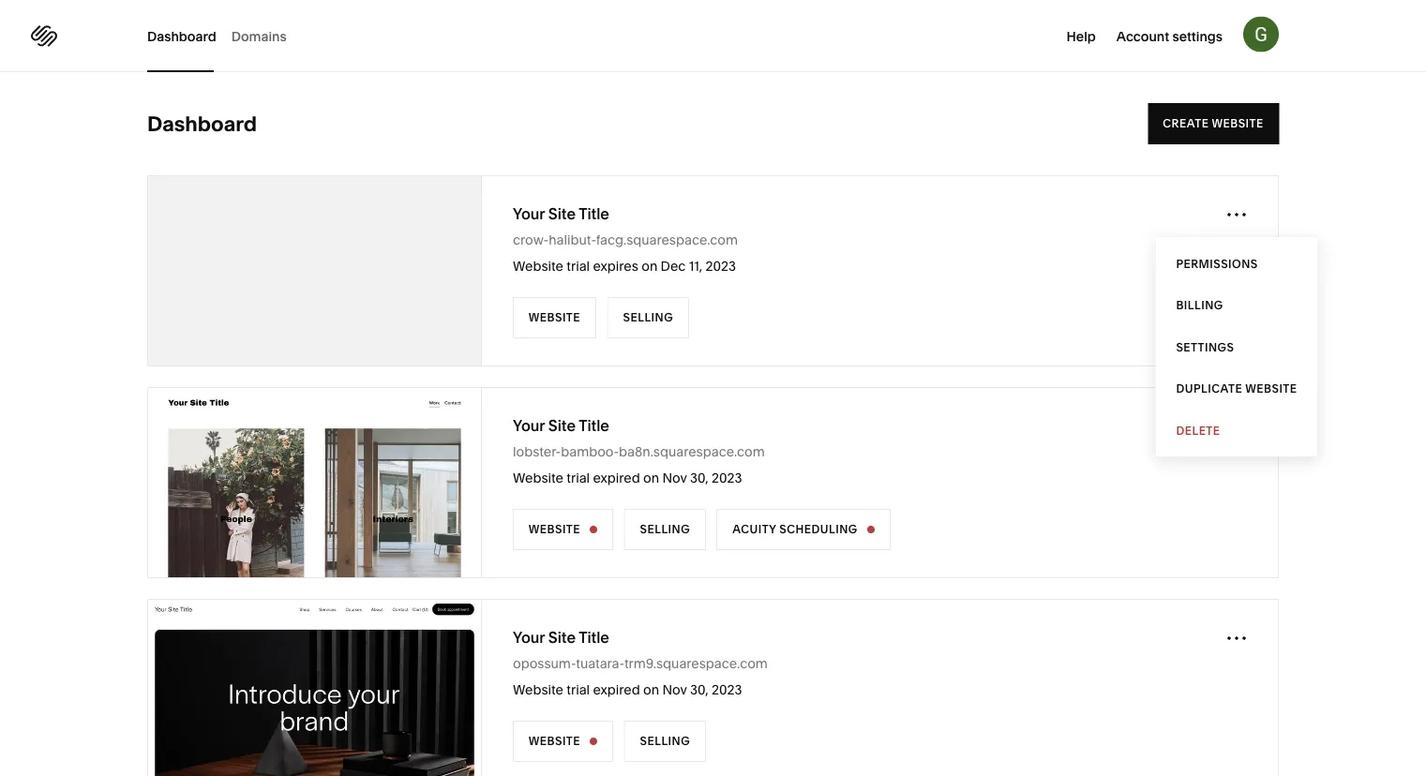 Task type: locate. For each thing, give the bounding box(es) containing it.
1 vertical spatial 2023
[[712, 470, 742, 486]]

create
[[1163, 117, 1209, 130]]

30, for lobster-bamboo-ba8n.squarespace.com
[[690, 470, 709, 486]]

1 vertical spatial on
[[643, 470, 659, 486]]

website inside "link"
[[1212, 117, 1264, 130]]

2 30, from the top
[[690, 682, 709, 698]]

on
[[642, 258, 658, 274], [643, 470, 659, 486], [643, 682, 659, 698]]

website trial expired on nov 30, 2023 down opossum-tuatara-trm9.squarespace.com
[[513, 682, 742, 698]]

0 vertical spatial expired
[[593, 470, 640, 486]]

title
[[579, 204, 609, 223], [579, 416, 609, 435], [579, 628, 609, 647]]

0 vertical spatial go to website
[[268, 476, 361, 490]]

30, for opossum-tuatara-trm9.squarespace.com
[[690, 682, 709, 698]]

2 nov from the top
[[662, 682, 687, 698]]

selling down website trial expires on dec 11, 2023
[[623, 311, 673, 324]]

account settings
[[1117, 28, 1223, 44]]

0 vertical spatial go
[[268, 476, 287, 490]]

on down 'lobster-bamboo-ba8n.squarespace.com'
[[643, 470, 659, 486]]

30, down the trm9.squarespace.com at the bottom of page
[[690, 682, 709, 698]]

1 vertical spatial 30,
[[690, 682, 709, 698]]

0 vertical spatial selling
[[623, 311, 673, 324]]

2 vertical spatial trial
[[567, 682, 590, 698]]

your site title for halibut-
[[513, 204, 609, 223]]

title up tuatara-
[[579, 628, 609, 647]]

2 trial from the top
[[567, 470, 590, 486]]

to for opossum-
[[290, 688, 306, 702]]

dashboard left domains
[[147, 28, 216, 44]]

2 your site title link from the top
[[513, 415, 609, 436]]

2023 down the "ba8n.squarespace.com"
[[712, 470, 742, 486]]

1 go to website link from the top
[[148, 388, 482, 578]]

1 website link from the top
[[513, 297, 597, 339]]

delete button
[[1156, 410, 1318, 451]]

0 vertical spatial website link
[[513, 297, 597, 339]]

account
[[1117, 28, 1169, 44]]

1 vertical spatial selling link
[[624, 509, 706, 550]]

go to website
[[268, 476, 361, 490], [268, 688, 361, 702]]

1 your from the top
[[513, 204, 545, 223]]

1 nov from the top
[[662, 470, 687, 486]]

website link for bamboo-
[[513, 509, 614, 550]]

your
[[513, 204, 545, 223], [513, 416, 545, 435], [513, 628, 545, 647]]

selling for halibut-
[[623, 311, 673, 324]]

1 vertical spatial nov
[[662, 682, 687, 698]]

go for lobster-bamboo-ba8n.squarespace.com
[[268, 476, 287, 490]]

1 site from the top
[[548, 204, 576, 223]]

2 vertical spatial title
[[579, 628, 609, 647]]

2 vertical spatial your site title
[[513, 628, 609, 647]]

selling down 'lobster-bamboo-ba8n.squarespace.com'
[[640, 523, 690, 536]]

1 go from the top
[[268, 476, 287, 490]]

30, down the "ba8n.squarespace.com"
[[690, 470, 709, 486]]

your site title link for bamboo-
[[513, 415, 609, 436]]

tab list
[[147, 0, 302, 72]]

billing
[[1176, 299, 1224, 312]]

3 site from the top
[[548, 628, 576, 647]]

site up halibut-
[[548, 204, 576, 223]]

selling link down opossum-tuatara-trm9.squarespace.com
[[624, 721, 706, 762]]

1 expired from the top
[[593, 470, 640, 486]]

your site title up opossum-
[[513, 628, 609, 647]]

2 website link from the top
[[513, 509, 614, 550]]

1 vertical spatial website link
[[513, 509, 614, 550]]

2 to from the top
[[290, 688, 306, 702]]

1 vertical spatial selling
[[640, 523, 690, 536]]

0 vertical spatial 2023
[[706, 258, 736, 274]]

2 title from the top
[[579, 416, 609, 435]]

website trial expired on nov 30, 2023 down 'lobster-bamboo-ba8n.squarespace.com'
[[513, 470, 742, 486]]

menu
[[1156, 237, 1318, 457]]

selling down opossum-tuatara-trm9.squarespace.com
[[640, 735, 690, 748]]

expires
[[593, 258, 638, 274]]

1 30, from the top
[[690, 470, 709, 486]]

acuity scheduling link
[[716, 509, 890, 550]]

2 expired from the top
[[593, 682, 640, 698]]

2 go to website from the top
[[268, 688, 361, 702]]

title for bamboo-
[[579, 416, 609, 435]]

crow-
[[513, 232, 549, 248]]

billing link
[[1156, 285, 1318, 326]]

settings
[[1173, 28, 1223, 44]]

create website link
[[1148, 103, 1279, 144]]

site
[[548, 204, 576, 223], [548, 416, 576, 435], [548, 628, 576, 647]]

30,
[[690, 470, 709, 486], [690, 682, 709, 698]]

2 site from the top
[[548, 416, 576, 435]]

2023 for lobster-bamboo-ba8n.squarespace.com
[[712, 470, 742, 486]]

0 vertical spatial 30,
[[690, 470, 709, 486]]

3 trial from the top
[[567, 682, 590, 698]]

trial
[[567, 258, 590, 274], [567, 470, 590, 486], [567, 682, 590, 698]]

go to website link
[[148, 388, 482, 578], [148, 600, 482, 776]]

2 vertical spatial site
[[548, 628, 576, 647]]

2 vertical spatial your
[[513, 628, 545, 647]]

site for opossum-
[[548, 628, 576, 647]]

2 vertical spatial your site title link
[[513, 627, 609, 648]]

on left "dec"
[[642, 258, 658, 274]]

selling link
[[607, 297, 689, 339], [624, 509, 706, 550], [624, 721, 706, 762]]

create website
[[1163, 117, 1264, 130]]

website link down opossum-
[[513, 721, 614, 762]]

0 vertical spatial your
[[513, 204, 545, 223]]

title up bamboo-
[[579, 416, 609, 435]]

to
[[290, 476, 306, 490], [290, 688, 306, 702]]

your up lobster-
[[513, 416, 545, 435]]

duplicate website button
[[1156, 368, 1318, 410]]

1 to from the top
[[290, 476, 306, 490]]

on for halibut-
[[642, 258, 658, 274]]

1 vertical spatial your site title link
[[513, 415, 609, 436]]

1 trial from the top
[[567, 258, 590, 274]]

your site title link for tuatara-
[[513, 627, 609, 648]]

help link
[[1067, 26, 1096, 45]]

2 your from the top
[[513, 416, 545, 435]]

nov
[[662, 470, 687, 486], [662, 682, 687, 698]]

expired
[[593, 470, 640, 486], [593, 682, 640, 698]]

website trial expired on nov 30, 2023
[[513, 470, 742, 486], [513, 682, 742, 698]]

site up lobster-
[[548, 416, 576, 435]]

on for tuatara-
[[643, 682, 659, 698]]

trial down bamboo-
[[567, 470, 590, 486]]

2 your site title from the top
[[513, 416, 609, 435]]

website link down halibut-
[[513, 297, 597, 339]]

delete
[[1176, 424, 1220, 437]]

1 go to website from the top
[[268, 476, 361, 490]]

2 go to website button from the top
[[253, 674, 376, 716]]

go to website button for opossum-
[[253, 674, 376, 716]]

website trial expired on nov 30, 2023 for tuatara-
[[513, 682, 742, 698]]

your site title link up halibut-
[[513, 203, 609, 224]]

website link
[[513, 297, 597, 339], [513, 509, 614, 550], [513, 721, 614, 762]]

trial down tuatara-
[[567, 682, 590, 698]]

2023 right the 11,
[[706, 258, 736, 274]]

1 vertical spatial go
[[268, 688, 287, 702]]

selling link for halibut-
[[607, 297, 689, 339]]

0 vertical spatial website trial expired on nov 30, 2023
[[513, 470, 742, 486]]

go to website link for lobster-bamboo-ba8n.squarespace.com
[[148, 388, 482, 578]]

0 vertical spatial go to website button
[[253, 462, 376, 504]]

go
[[268, 476, 287, 490], [268, 688, 287, 702]]

2 vertical spatial on
[[643, 682, 659, 698]]

nov for tuatara-
[[662, 682, 687, 698]]

2 vertical spatial selling link
[[624, 721, 706, 762]]

website
[[513, 258, 564, 274], [529, 311, 581, 324], [513, 470, 564, 486], [529, 523, 581, 536], [513, 682, 564, 698], [529, 735, 581, 748]]

dashboard
[[147, 28, 216, 44], [147, 111, 257, 136]]

0 vertical spatial dashboard
[[147, 28, 216, 44]]

your site title up lobster-
[[513, 416, 609, 435]]

0 vertical spatial title
[[579, 204, 609, 223]]

your up opossum-
[[513, 628, 545, 647]]

selling for bamboo-
[[640, 523, 690, 536]]

0 vertical spatial on
[[642, 258, 658, 274]]

go to website for opossum-tuatara-trm9.squarespace.com
[[268, 688, 361, 702]]

site up opossum-
[[548, 628, 576, 647]]

your site title for tuatara-
[[513, 628, 609, 647]]

2023 for opossum-tuatara-trm9.squarespace.com
[[712, 682, 742, 698]]

your for crow-
[[513, 204, 545, 223]]

2 go to website link from the top
[[148, 600, 482, 776]]

2 vertical spatial selling
[[640, 735, 690, 748]]

dashboard down dashboard button
[[147, 111, 257, 136]]

3 title from the top
[[579, 628, 609, 647]]

0 vertical spatial selling link
[[607, 297, 689, 339]]

0 vertical spatial to
[[290, 476, 306, 490]]

go to website button
[[253, 462, 376, 504], [253, 674, 376, 716]]

selling link for tuatara-
[[624, 721, 706, 762]]

1 vertical spatial expired
[[593, 682, 640, 698]]

your site title link up lobster-
[[513, 415, 609, 436]]

1 vertical spatial to
[[290, 688, 306, 702]]

2 website trial expired on nov 30, 2023 from the top
[[513, 682, 742, 698]]

selling for tuatara-
[[640, 735, 690, 748]]

go to website for lobster-bamboo-ba8n.squarespace.com
[[268, 476, 361, 490]]

1 vertical spatial trial
[[567, 470, 590, 486]]

1 vertical spatial dashboard
[[147, 111, 257, 136]]

0 vertical spatial trial
[[567, 258, 590, 274]]

selling link down 'lobster-bamboo-ba8n.squarespace.com'
[[624, 509, 706, 550]]

tuatara-
[[576, 656, 624, 672]]

domains
[[231, 28, 287, 44]]

permissions
[[1176, 257, 1258, 271]]

title up halibut-
[[579, 204, 609, 223]]

expired down 'lobster-bamboo-ba8n.squarespace.com'
[[593, 470, 640, 486]]

go to website link for opossum-tuatara-trm9.squarespace.com
[[148, 600, 482, 776]]

1 title from the top
[[579, 204, 609, 223]]

1 go to website button from the top
[[253, 462, 376, 504]]

3 your site title link from the top
[[513, 627, 609, 648]]

2 vertical spatial website link
[[513, 721, 614, 762]]

your site title link up opossum-
[[513, 627, 609, 648]]

1 vertical spatial title
[[579, 416, 609, 435]]

your site title
[[513, 204, 609, 223], [513, 416, 609, 435], [513, 628, 609, 647]]

0 vertical spatial go to website link
[[148, 388, 482, 578]]

expired down tuatara-
[[593, 682, 640, 698]]

your site title up halibut-
[[513, 204, 609, 223]]

selling link down website trial expires on dec 11, 2023
[[607, 297, 689, 339]]

1 vertical spatial go to website
[[268, 688, 361, 702]]

1 vertical spatial go to website link
[[148, 600, 482, 776]]

your site title link
[[513, 203, 609, 224], [513, 415, 609, 436], [513, 627, 609, 648]]

website link for halibut-
[[513, 297, 597, 339]]

1 website trial expired on nov 30, 2023 from the top
[[513, 470, 742, 486]]

2 vertical spatial 2023
[[712, 682, 742, 698]]

11,
[[689, 258, 703, 274]]

nov down the trm9.squarespace.com at the bottom of page
[[662, 682, 687, 698]]

2023 down the trm9.squarespace.com at the bottom of page
[[712, 682, 742, 698]]

facg.squarespace.com
[[596, 232, 738, 248]]

website trial expires on dec 11, 2023
[[513, 258, 736, 274]]

1 your site title link from the top
[[513, 203, 609, 224]]

1 vertical spatial your site title
[[513, 416, 609, 435]]

menu containing permissions
[[1156, 237, 1318, 457]]

dashboard button
[[147, 0, 216, 72]]

trial down halibut-
[[567, 258, 590, 274]]

duplicate
[[1176, 382, 1243, 396]]

1 vertical spatial site
[[548, 416, 576, 435]]

0 vertical spatial nov
[[662, 470, 687, 486]]

3 your site title from the top
[[513, 628, 609, 647]]

help
[[1067, 28, 1096, 44]]

duplicate website
[[1176, 382, 1297, 396]]

2 go from the top
[[268, 688, 287, 702]]

website link down lobster-
[[513, 509, 614, 550]]

trial for halibut-
[[567, 258, 590, 274]]

3 website link from the top
[[513, 721, 614, 762]]

1 vertical spatial go to website button
[[253, 674, 376, 716]]

tab list containing dashboard
[[147, 0, 302, 72]]

trm9.squarespace.com
[[624, 656, 768, 672]]

selling
[[623, 311, 673, 324], [640, 523, 690, 536], [640, 735, 690, 748]]

1 vertical spatial your
[[513, 416, 545, 435]]

nov down the "ba8n.squarespace.com"
[[662, 470, 687, 486]]

website
[[1212, 117, 1264, 130], [1245, 382, 1297, 396], [309, 476, 361, 490], [309, 688, 361, 702]]

go for opossum-tuatara-trm9.squarespace.com
[[268, 688, 287, 702]]

your up "crow-"
[[513, 204, 545, 223]]

permissions link
[[1156, 243, 1318, 285]]

2023
[[706, 258, 736, 274], [712, 470, 742, 486], [712, 682, 742, 698]]

on down opossum-tuatara-trm9.squarespace.com
[[643, 682, 659, 698]]

1 vertical spatial website trial expired on nov 30, 2023
[[513, 682, 742, 698]]

your for opossum-
[[513, 628, 545, 647]]

on for bamboo-
[[643, 470, 659, 486]]

3 your from the top
[[513, 628, 545, 647]]

1 your site title from the top
[[513, 204, 609, 223]]

0 vertical spatial your site title link
[[513, 203, 609, 224]]

0 vertical spatial site
[[548, 204, 576, 223]]

0 vertical spatial your site title
[[513, 204, 609, 223]]



Task type: describe. For each thing, give the bounding box(es) containing it.
website trial expired on nov 30, 2023 for bamboo-
[[513, 470, 742, 486]]

acuity
[[732, 523, 776, 536]]

dec
[[661, 258, 686, 274]]

scheduling
[[779, 523, 858, 536]]

domains button
[[231, 0, 287, 72]]

acuity scheduling
[[732, 523, 858, 536]]

bamboo-
[[561, 444, 619, 460]]

opossum-tuatara-trm9.squarespace.com
[[513, 656, 768, 672]]

website inside "button"
[[1245, 382, 1297, 396]]

selling link for bamboo-
[[624, 509, 706, 550]]

settings
[[1176, 340, 1234, 354]]

your site title for bamboo-
[[513, 416, 609, 435]]

to for lobster-
[[290, 476, 306, 490]]

2023 for crow-halibut-facg.squarespace.com
[[706, 258, 736, 274]]

site for lobster-
[[548, 416, 576, 435]]

crow-halibut-facg.squarespace.com
[[513, 232, 738, 248]]

your for lobster-
[[513, 416, 545, 435]]

2 dashboard from the top
[[147, 111, 257, 136]]

lobster-
[[513, 444, 561, 460]]

opossum-
[[513, 656, 576, 672]]

expired for trm9.squarespace.com
[[593, 682, 640, 698]]

trial for tuatara-
[[567, 682, 590, 698]]

trial for bamboo-
[[567, 470, 590, 486]]

site for crow-
[[548, 204, 576, 223]]

title for halibut-
[[579, 204, 609, 223]]

settings link
[[1156, 326, 1318, 368]]

halibut-
[[549, 232, 596, 248]]

lobster-bamboo-ba8n.squarespace.com
[[513, 444, 765, 460]]

expired for ba8n.squarespace.com
[[593, 470, 640, 486]]

ba8n.squarespace.com
[[619, 444, 765, 460]]

nov for bamboo-
[[662, 470, 687, 486]]

website link for tuatara-
[[513, 721, 614, 762]]

1 dashboard from the top
[[147, 28, 216, 44]]

account settings link
[[1117, 26, 1223, 45]]

your site title link for halibut-
[[513, 203, 609, 224]]

title for tuatara-
[[579, 628, 609, 647]]

go to website button for lobster-
[[253, 462, 376, 504]]



Task type: vqa. For each thing, say whether or not it's contained in the screenshot.
Website trial expires on Nov 28, 2023
no



